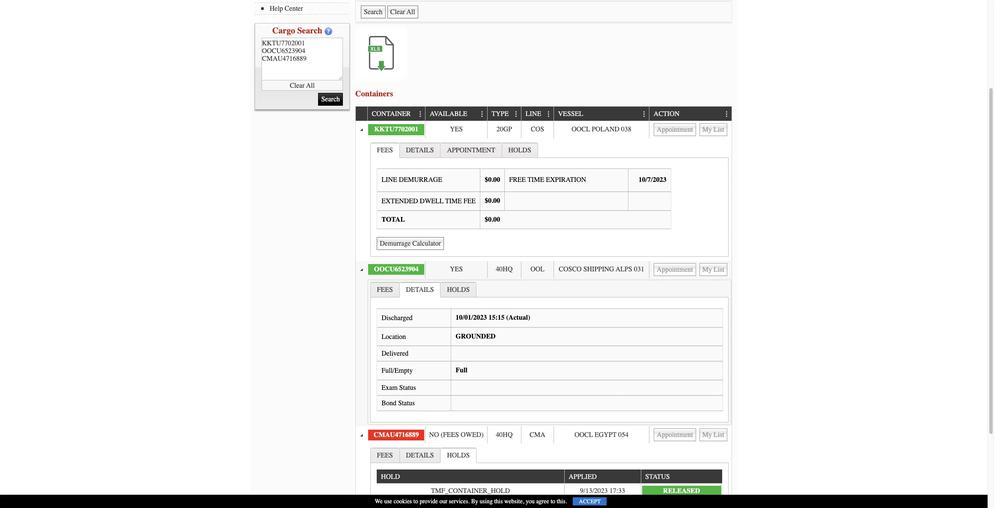 Task type: locate. For each thing, give the bounding box(es) containing it.
row group
[[356, 121, 732, 508], [377, 484, 722, 508]]

holds tab down no (fees owed) cell
[[440, 448, 477, 463]]

help center
[[270, 5, 303, 12]]

to
[[414, 498, 418, 505], [551, 498, 555, 505]]

holds tab up 10/01/2023
[[440, 282, 477, 297]]

2 fees from the top
[[377, 286, 393, 294]]

alps
[[616, 265, 632, 273]]

fees tab for middle holds tab 'details' tab
[[370, 282, 400, 297]]

details down oocu6523904 cell
[[406, 286, 434, 294]]

time left fee
[[445, 197, 462, 205]]

edit column settings image inside action column header
[[724, 111, 730, 118]]

1 $0.00 from the top
[[485, 176, 500, 184]]

fees down kktu7702001 cell
[[377, 146, 393, 154]]

1 horizontal spatial to
[[551, 498, 555, 505]]

1 horizontal spatial line
[[526, 110, 541, 118]]

oocl poland 038 cell
[[554, 121, 649, 138]]

use
[[384, 498, 392, 505]]

20gp cell
[[487, 121, 521, 138]]

tab list
[[368, 140, 731, 259], [368, 280, 731, 425], [368, 446, 731, 508]]

edit column settings image inside type column header
[[513, 111, 520, 118]]

fees tab for 'details' tab corresponding to holds tab to the bottom
[[370, 448, 400, 463]]

discharged
[[382, 314, 413, 322]]

0 vertical spatial fees
[[377, 146, 393, 154]]

2 vertical spatial $0.00
[[485, 216, 500, 223]]

container
[[372, 110, 411, 118]]

holds up 10/01/2023
[[447, 286, 470, 294]]

1 details tab from the top
[[399, 142, 441, 157]]

0 vertical spatial $0.00
[[485, 176, 500, 184]]

help center menu bar
[[255, 0, 353, 15]]

line
[[526, 110, 541, 118], [382, 176, 397, 184]]

0 vertical spatial tab list
[[368, 140, 731, 259]]

oocl
[[572, 125, 590, 133], [575, 431, 593, 439]]

1 vertical spatial tab list
[[368, 280, 731, 425]]

applied link
[[569, 470, 601, 484]]

edit column settings image for container
[[417, 111, 424, 118]]

0 vertical spatial holds
[[508, 146, 531, 154]]

fees up hold on the left of the page
[[377, 452, 393, 460]]

1 vertical spatial details tab
[[399, 282, 441, 298]]

details for holds tab to the bottom
[[406, 452, 434, 460]]

1 40hq from the top
[[496, 265, 513, 273]]

1 vertical spatial yes
[[450, 265, 463, 273]]

edit column settings image up cos cell
[[545, 111, 552, 118]]

0 horizontal spatial to
[[414, 498, 418, 505]]

1 vertical spatial yes cell
[[425, 261, 487, 278]]

2 yes from the top
[[450, 265, 463, 273]]

(fees
[[441, 431, 459, 439]]

edit column settings image
[[417, 111, 424, 118], [513, 111, 520, 118], [545, 111, 552, 118], [641, 111, 648, 118]]

status
[[645, 473, 670, 481]]

2 vertical spatial fees tab
[[370, 448, 400, 463]]

details for middle holds tab
[[406, 286, 434, 294]]

holds
[[508, 146, 531, 154], [447, 286, 470, 294], [447, 452, 470, 460]]

bond status
[[382, 399, 415, 407]]

1 vertical spatial oocl
[[575, 431, 593, 439]]

17:33
[[610, 487, 625, 495]]

0 horizontal spatial time
[[445, 197, 462, 205]]

yes cell for oocu6523904
[[425, 261, 487, 278]]

2 $0.00 from the top
[[485, 197, 500, 205]]

3 fees tab from the top
[[370, 448, 400, 463]]

10/01/2023
[[456, 314, 487, 322]]

row containing container
[[356, 107, 732, 121]]

0 horizontal spatial edit column settings image
[[479, 111, 486, 118]]

3 details from the top
[[406, 452, 434, 460]]

2 40hq cell from the top
[[487, 427, 521, 444]]

3 fees from the top
[[377, 452, 393, 460]]

row group containing tmf_container_hold
[[377, 484, 722, 508]]

15:15
[[489, 314, 505, 322]]

2 to from the left
[[551, 498, 555, 505]]

fees
[[377, 146, 393, 154], [377, 286, 393, 294], [377, 452, 393, 460]]

oocl down vessel link at the top
[[572, 125, 590, 133]]

9/13/2023
[[580, 487, 608, 495]]

search
[[297, 26, 322, 36]]

40hq
[[496, 265, 513, 273], [496, 431, 513, 439]]

2 fees tab from the top
[[370, 282, 400, 297]]

oocl poland 038
[[572, 125, 632, 133]]

1 fees tab from the top
[[370, 142, 400, 158]]

help
[[270, 5, 283, 12]]

40hq right owed)
[[496, 431, 513, 439]]

grid
[[377, 470, 722, 508]]

fees for 'details' tab related to appointment "tab"
[[377, 146, 393, 154]]

line up extended
[[382, 176, 397, 184]]

released cell
[[641, 484, 722, 499]]

line for line
[[526, 110, 541, 118]]

oocl for oocl poland 038
[[572, 125, 590, 133]]

containers
[[355, 89, 393, 98]]

details
[[406, 146, 434, 154], [406, 286, 434, 294], [406, 452, 434, 460]]

40hq cell
[[487, 261, 521, 278], [487, 427, 521, 444]]

status up bond status
[[399, 384, 416, 392]]

ool cell
[[521, 261, 554, 278]]

2 vertical spatial tab list
[[368, 446, 731, 508]]

1 edit column settings image from the left
[[479, 111, 486, 118]]

edit column settings image inside available column header
[[479, 111, 486, 118]]

holds down no (fees owed) cell
[[447, 452, 470, 460]]

row containing kktu7702001
[[356, 121, 732, 138]]

cos cell
[[521, 121, 554, 138]]

row containing tmf_container_hold
[[377, 484, 722, 499]]

2 vertical spatial details
[[406, 452, 434, 460]]

edit column settings image right container link
[[417, 111, 424, 118]]

2 edit column settings image from the left
[[513, 111, 520, 118]]

0 vertical spatial 40hq cell
[[487, 261, 521, 278]]

40hq left ool cell
[[496, 265, 513, 273]]

released
[[663, 487, 700, 495]]

demurrage
[[399, 176, 442, 184]]

holds down "20gp" 'cell'
[[508, 146, 531, 154]]

to left this.
[[551, 498, 555, 505]]

by
[[471, 498, 478, 505]]

yes
[[450, 125, 463, 133], [450, 265, 463, 273]]

fees tab
[[370, 142, 400, 158], [370, 282, 400, 297], [370, 448, 400, 463]]

holds tab down "20gp" 'cell'
[[502, 142, 538, 157]]

0 vertical spatial status
[[399, 384, 416, 392]]

fees tab for 'details' tab related to appointment "tab"
[[370, 142, 400, 158]]

fees for middle holds tab 'details' tab
[[377, 286, 393, 294]]

2 yes cell from the top
[[425, 261, 487, 278]]

1 edit column settings image from the left
[[417, 111, 424, 118]]

ool
[[531, 265, 545, 273]]

0 vertical spatial yes cell
[[425, 121, 487, 138]]

type column header
[[487, 107, 521, 121]]

time
[[528, 176, 544, 184], [445, 197, 462, 205]]

status down exam status
[[398, 399, 415, 407]]

1 vertical spatial line
[[382, 176, 397, 184]]

40hq for ool
[[496, 265, 513, 273]]

cosco shipping alps 031
[[559, 265, 644, 273]]

4 edit column settings image from the left
[[641, 111, 648, 118]]

line for line demurrage
[[382, 176, 397, 184]]

0 vertical spatial oocl
[[572, 125, 590, 133]]

accept
[[579, 498, 601, 505]]

line up cos
[[526, 110, 541, 118]]

edit column settings image for vessel
[[641, 111, 648, 118]]

available
[[430, 110, 467, 118]]

1 yes from the top
[[450, 125, 463, 133]]

details down no
[[406, 452, 434, 460]]

details for appointment "tab"
[[406, 146, 434, 154]]

1 vertical spatial fees
[[377, 286, 393, 294]]

1 tab list from the top
[[368, 140, 731, 259]]

0 vertical spatial 40hq
[[496, 265, 513, 273]]

time right free
[[528, 176, 544, 184]]

line inside column header
[[526, 110, 541, 118]]

1 to from the left
[[414, 498, 418, 505]]

fees down oocu6523904 cell
[[377, 286, 393, 294]]

1 vertical spatial details
[[406, 286, 434, 294]]

holds tab
[[502, 142, 538, 157], [440, 282, 477, 297], [440, 448, 477, 463]]

edit column settings image inside vessel column header
[[641, 111, 648, 118]]

1 vertical spatial status
[[398, 399, 415, 407]]

2 details from the top
[[406, 286, 434, 294]]

to right cookies on the bottom left
[[414, 498, 418, 505]]

40hq cell left ool
[[487, 261, 521, 278]]

1 fees from the top
[[377, 146, 393, 154]]

cargo
[[272, 26, 295, 36]]

cargo search
[[272, 26, 322, 36]]

None button
[[387, 6, 418, 18], [654, 123, 696, 136], [700, 123, 727, 136], [377, 237, 444, 250], [654, 263, 696, 276], [700, 263, 727, 276], [654, 429, 696, 442], [700, 429, 727, 442], [387, 6, 418, 18], [654, 123, 696, 136], [700, 123, 727, 136], [377, 237, 444, 250], [654, 263, 696, 276], [700, 263, 727, 276], [654, 429, 696, 442], [700, 429, 727, 442]]

1 vertical spatial $0.00
[[485, 197, 500, 205]]

0 vertical spatial fees tab
[[370, 142, 400, 158]]

0 vertical spatial details tab
[[399, 142, 441, 157]]

yes cell
[[425, 121, 487, 138], [425, 261, 487, 278]]

cosco
[[559, 265, 582, 273]]

location
[[382, 333, 406, 341]]

action
[[654, 110, 680, 118]]

status link
[[645, 470, 674, 484]]

1 horizontal spatial time
[[528, 176, 544, 184]]

edit column settings image inside container column header
[[417, 111, 424, 118]]

9/13/2023 17:33
[[580, 487, 625, 495]]

0 horizontal spatial line
[[382, 176, 397, 184]]

details tab
[[399, 142, 441, 157], [399, 282, 441, 298], [399, 448, 441, 463]]

tree grid
[[356, 107, 732, 508]]

1 vertical spatial fees tab
[[370, 282, 400, 297]]

status for exam status
[[399, 384, 416, 392]]

0 vertical spatial yes
[[450, 125, 463, 133]]

fee
[[464, 197, 476, 205]]

fees for 'details' tab corresponding to holds tab to the bottom
[[377, 452, 393, 460]]

container column header
[[367, 107, 425, 121]]

40hq cell right owed)
[[487, 427, 521, 444]]

row containing hold
[[377, 470, 722, 484]]

oocl egypt 054
[[575, 431, 629, 439]]

fees tab down kktu7702001 cell
[[370, 142, 400, 158]]

cell
[[649, 121, 732, 138], [649, 261, 732, 278], [649, 427, 732, 444], [377, 499, 564, 508], [564, 499, 641, 508], [641, 499, 722, 508]]

Enter container numbers and/ or booking numbers.  text field
[[262, 38, 343, 80]]

fees tab down oocu6523904 cell
[[370, 282, 400, 297]]

40hq cell for ool
[[487, 261, 521, 278]]

1 40hq cell from the top
[[487, 261, 521, 278]]

no (fees owed)
[[429, 431, 484, 439]]

3 edit column settings image from the left
[[545, 111, 552, 118]]

extended
[[382, 197, 418, 205]]

0 vertical spatial line
[[526, 110, 541, 118]]

this
[[494, 498, 503, 505]]

egypt
[[595, 431, 617, 439]]

oocl left egypt
[[575, 431, 593, 439]]

2 vertical spatial fees
[[377, 452, 393, 460]]

edit column settings image right type link
[[513, 111, 520, 118]]

details tab up the demurrage
[[399, 142, 441, 157]]

details tab down no
[[399, 448, 441, 463]]

1 vertical spatial 40hq
[[496, 431, 513, 439]]

no (fees owed) cell
[[425, 427, 487, 444]]

1 horizontal spatial edit column settings image
[[724, 111, 730, 118]]

row
[[356, 107, 732, 121], [356, 121, 732, 138], [356, 261, 732, 278], [356, 427, 732, 444], [377, 470, 722, 484], [377, 484, 722, 499], [377, 499, 722, 508]]

2 edit column settings image from the left
[[724, 111, 730, 118]]

edit column settings image
[[479, 111, 486, 118], [724, 111, 730, 118]]

details tab for holds tab to the bottom
[[399, 448, 441, 463]]

edit column settings image left action
[[641, 111, 648, 118]]

details tab down oocu6523904 cell
[[399, 282, 441, 298]]

20gp
[[497, 125, 512, 133]]

line column header
[[521, 107, 554, 121]]

0 vertical spatial time
[[528, 176, 544, 184]]

1 vertical spatial holds
[[447, 286, 470, 294]]

0 vertical spatial details
[[406, 146, 434, 154]]

edit column settings image inside line column header
[[545, 111, 552, 118]]

row group inside tree grid
[[377, 484, 722, 508]]

all
[[306, 82, 315, 89]]

fees tab up hold on the left of the page
[[370, 448, 400, 463]]

edit column settings image for type
[[513, 111, 520, 118]]

1 details from the top
[[406, 146, 434, 154]]

free
[[509, 176, 526, 184]]

$0.00
[[485, 176, 500, 184], [485, 197, 500, 205], [485, 216, 500, 223]]

None submit
[[361, 6, 386, 18], [318, 93, 343, 106], [361, 6, 386, 18], [318, 93, 343, 106]]

2 40hq from the top
[[496, 431, 513, 439]]

accept button
[[573, 498, 607, 506]]

clear all
[[290, 82, 315, 89]]

2 details tab from the top
[[399, 282, 441, 298]]

3 details tab from the top
[[399, 448, 441, 463]]

grid containing hold
[[377, 470, 722, 508]]

line link
[[526, 107, 545, 121]]

1 vertical spatial 40hq cell
[[487, 427, 521, 444]]

details up the demurrage
[[406, 146, 434, 154]]

we
[[375, 498, 383, 505]]

2 vertical spatial details tab
[[399, 448, 441, 463]]

1 yes cell from the top
[[425, 121, 487, 138]]



Task type: vqa. For each thing, say whether or not it's contained in the screenshot.
Login
no



Task type: describe. For each thing, give the bounding box(es) containing it.
kktu7702001
[[374, 125, 418, 133]]

vessel link
[[558, 107, 587, 121]]

1 vertical spatial holds tab
[[440, 282, 477, 297]]

center
[[285, 5, 303, 12]]

2 tab list from the top
[[368, 280, 731, 425]]

available column header
[[425, 107, 487, 121]]

using
[[480, 498, 493, 505]]

full
[[456, 367, 467, 374]]

delivered
[[382, 350, 409, 358]]

edit column settings image for action
[[724, 111, 730, 118]]

we use cookies to provide our services. by using this website, you agree to this.
[[375, 498, 567, 505]]

cmau4716889 cell
[[367, 427, 425, 444]]

vessel
[[558, 110, 583, 118]]

tmf_container_hold cell
[[377, 484, 564, 499]]

038
[[621, 125, 632, 133]]

oocu6523904 cell
[[367, 261, 425, 278]]

oocl for oocl egypt 054
[[575, 431, 593, 439]]

poland
[[592, 125, 620, 133]]

tmf_container_hold
[[431, 487, 510, 495]]

10/7/2023
[[639, 176, 667, 184]]

our
[[439, 498, 447, 505]]

yes for oocu6523904
[[450, 265, 463, 273]]

oocl egypt 054 cell
[[554, 427, 649, 444]]

exam status
[[382, 384, 416, 392]]

3 tab list from the top
[[368, 446, 731, 508]]

hold link
[[381, 470, 404, 484]]

row containing cmau4716889
[[356, 427, 732, 444]]

free time expiration
[[509, 176, 586, 184]]

details tab for middle holds tab
[[399, 282, 441, 298]]

agree
[[536, 498, 549, 505]]

this.
[[557, 498, 567, 505]]

expiration
[[546, 176, 586, 184]]

shipping
[[583, 265, 614, 273]]

cookies
[[394, 498, 412, 505]]

action link
[[654, 107, 684, 121]]

exam
[[382, 384, 398, 392]]

you
[[526, 498, 535, 505]]

$0.00 for dwell
[[485, 197, 500, 205]]

(actual)
[[506, 314, 530, 322]]

vessel column header
[[554, 107, 649, 121]]

dwell
[[420, 197, 444, 205]]

row containing oocu6523904
[[356, 261, 732, 278]]

action column header
[[649, 107, 732, 121]]

extended dwell time fee
[[382, 197, 476, 205]]

9/13/2023 17:33 cell
[[564, 484, 641, 499]]

container link
[[372, 107, 415, 121]]

yes cell for kktu7702001
[[425, 121, 487, 138]]

cma cell
[[521, 427, 554, 444]]

details tab for appointment "tab"
[[399, 142, 441, 157]]

type
[[492, 110, 509, 118]]

cos
[[531, 125, 544, 133]]

applied
[[569, 473, 597, 481]]

provide
[[420, 498, 438, 505]]

grounded
[[456, 333, 496, 340]]

$0.00 for demurrage
[[485, 176, 500, 184]]

1 vertical spatial time
[[445, 197, 462, 205]]

appointment
[[447, 146, 495, 154]]

cma
[[530, 431, 545, 439]]

2 vertical spatial holds tab
[[440, 448, 477, 463]]

available link
[[430, 107, 471, 121]]

0 vertical spatial holds tab
[[502, 142, 538, 157]]

owed)
[[461, 431, 484, 439]]

054
[[618, 431, 629, 439]]

total
[[382, 216, 405, 224]]

40hq cell for cma
[[487, 427, 521, 444]]

cmau4716889
[[374, 431, 419, 439]]

2 vertical spatial holds
[[447, 452, 470, 460]]

status for bond status
[[398, 399, 415, 407]]

row group containing kktu7702001
[[356, 121, 732, 508]]

031
[[634, 265, 644, 273]]

10/01/2023 15:15 (actual)
[[456, 314, 530, 322]]

cosco shipping alps 031 cell
[[554, 261, 649, 278]]

no
[[429, 431, 439, 439]]

edit column settings image for line
[[545, 111, 552, 118]]

clear
[[290, 82, 305, 89]]

oocu6523904
[[374, 265, 419, 273]]

kktu7702001 cell
[[367, 121, 425, 138]]

3 $0.00 from the top
[[485, 216, 500, 223]]

type link
[[492, 107, 513, 121]]

line demurrage
[[382, 176, 442, 184]]

hold
[[381, 473, 400, 481]]

40hq for cma
[[496, 431, 513, 439]]

tree grid containing container
[[356, 107, 732, 508]]

help center link
[[261, 5, 349, 12]]

appointment tab
[[440, 142, 502, 157]]

website,
[[504, 498, 524, 505]]

services.
[[449, 498, 470, 505]]

yes for kktu7702001
[[450, 125, 463, 133]]

clear all button
[[262, 80, 343, 91]]

edit column settings image for available
[[479, 111, 486, 118]]

full/empty
[[382, 367, 413, 375]]

bond
[[382, 399, 396, 407]]



